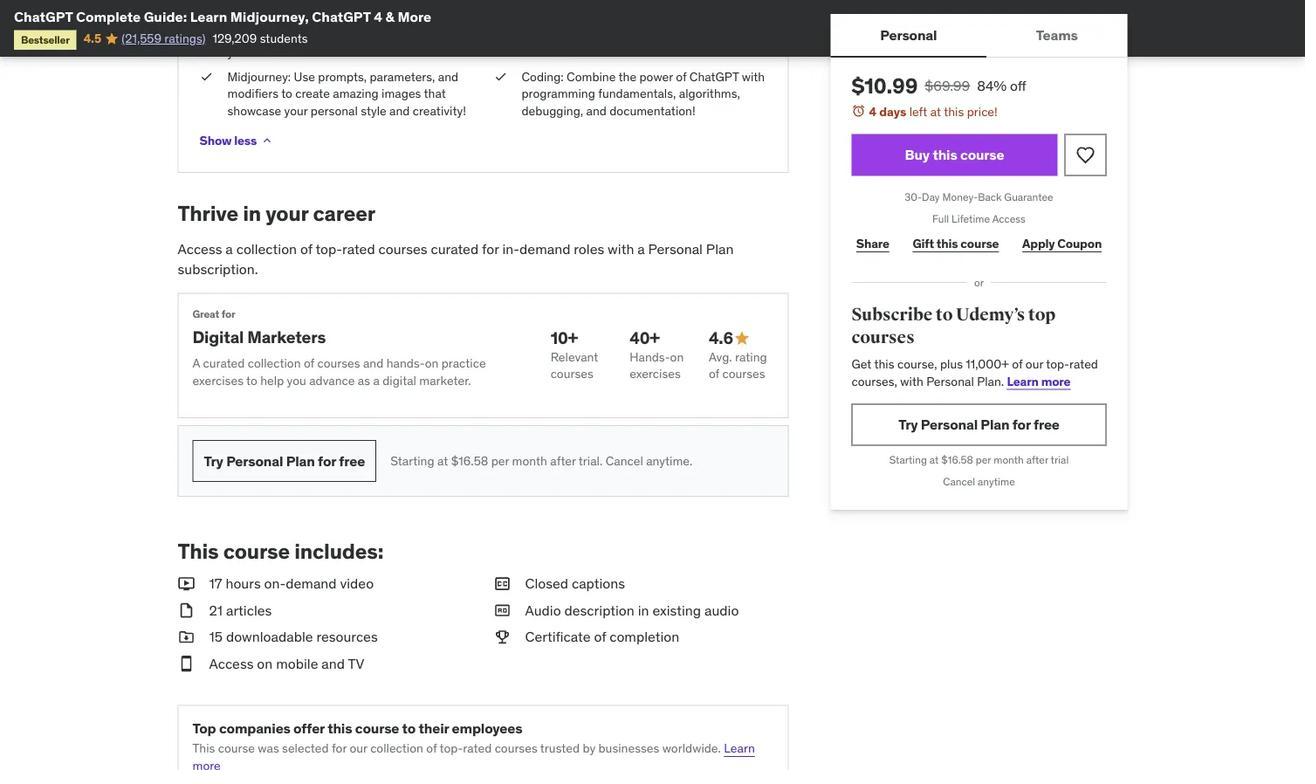 Task type: describe. For each thing, give the bounding box(es) containing it.
this for this course includes:
[[178, 538, 219, 564]]

days
[[880, 104, 907, 119]]

with inside coding: combine the power of chatgpt with programming fundamentals, algorithms, debugging, and documentation!
[[742, 69, 765, 84]]

and left tv
[[322, 655, 345, 672]]

power
[[640, 69, 673, 84]]

chatgpt for coding:
[[690, 69, 739, 84]]

prompts,
[[318, 69, 367, 84]]

udemy's
[[956, 304, 1026, 326]]

content
[[696, 10, 738, 26]]

employees
[[452, 719, 523, 737]]

1 horizontal spatial in
[[638, 601, 649, 619]]

combine for programming
[[567, 69, 616, 84]]

certificate
[[525, 628, 591, 646]]

40+ hands-on exercises
[[630, 328, 684, 382]]

after for trial
[[1027, 453, 1049, 467]]

of down their at the left bottom
[[426, 741, 437, 756]]

starting for starting at $16.58 per month after trial. cancel anytime.
[[391, 453, 435, 469]]

an
[[678, 27, 691, 43]]

with inside get this course, plus 11,000+ of our top-rated courses, with personal plan.
[[901, 373, 924, 389]]

try personal plan for free link inside thrive in your career element
[[193, 440, 377, 482]]

30-day money-back guarantee full lifetime access
[[905, 190, 1054, 226]]

try personal plan for free inside thrive in your career element
[[204, 452, 365, 470]]

description
[[565, 601, 635, 619]]

0 horizontal spatial chatgpt
[[14, 7, 73, 25]]

bestseller
[[21, 33, 70, 46]]

course,
[[898, 356, 938, 372]]

buy
[[905, 146, 930, 164]]

mobile
[[276, 655, 318, 672]]

$16.58 for starting at $16.58 per month after trial cancel anytime
[[942, 453, 974, 467]]

curated inside great for digital marketers a curated collection of courses and hands-on practice exercises to help you advance as a digital marketer.
[[203, 356, 245, 371]]

learn more link for top companies offer this course to their employees
[[193, 741, 755, 770]]

closed captions
[[525, 575, 625, 593]]

courses inside the subscribe to udemy's top courses
[[852, 327, 915, 348]]

you inside business: streamline your workflow, automate repetitive tasks, and gain insights that help you make data-driven decisions for your business!
[[279, 27, 298, 43]]

0 horizontal spatial on
[[257, 655, 273, 672]]

share button
[[852, 226, 895, 261]]

coupon
[[1058, 236, 1102, 251]]

coding: combine the power of chatgpt with programming fundamentals, algorithms, debugging, and documentation!
[[522, 69, 765, 119]]

month for trial
[[994, 453, 1024, 467]]

more for top companies offer this course to their employees
[[193, 758, 221, 770]]

&
[[386, 7, 395, 25]]

resources
[[317, 628, 378, 646]]

get this course, plus 11,000+ of our top-rated courses, with personal plan.
[[852, 356, 1099, 389]]

of inside coding: combine the power of chatgpt with programming fundamentals, algorithms, debugging, and documentation!
[[676, 69, 687, 84]]

fundamentals,
[[598, 86, 676, 101]]

guide:
[[144, 7, 187, 25]]

2 vertical spatial rated
[[463, 741, 492, 756]]

top- inside get this course, plus 11,000+ of our top-rated courses, with personal plan.
[[1047, 356, 1070, 372]]

and inside business: streamline your workflow, automate repetitive tasks, and gain insights that help you make data-driven decisions for your business!
[[372, 10, 393, 26]]

use
[[294, 69, 315, 84]]

ratings)
[[165, 30, 206, 46]]

at for starting at $16.58 per month after trial cancel anytime
[[930, 453, 939, 467]]

left
[[910, 104, 928, 119]]

apply coupon button
[[1018, 226, 1107, 261]]

chatgpt for chatgpt
[[312, 7, 371, 25]]

of inside get this course, plus 11,000+ of our top-rated courses, with personal plan.
[[1013, 356, 1023, 372]]

top
[[1029, 304, 1056, 326]]

apply coupon
[[1023, 236, 1102, 251]]

collection for marketers
[[248, 356, 301, 371]]

full
[[933, 212, 950, 226]]

midjourney: use prompts, parameters, and modifiers to create amazing images that showcase your personal style and creativity!
[[228, 69, 466, 119]]

21
[[209, 601, 223, 619]]

0 vertical spatial learn
[[190, 7, 227, 25]]

share
[[857, 236, 890, 251]]

articles
[[226, 601, 272, 619]]

for inside business: streamline your workflow, automate repetitive tasks, and gain insights that help you make data-driven decisions for your business!
[[455, 27, 470, 43]]

1 horizontal spatial xsmall image
[[494, 68, 508, 85]]

exercises inside great for digital marketers a curated collection of courses and hands-on practice exercises to help you advance as a digital marketer.
[[193, 373, 244, 388]]

top
[[193, 719, 216, 737]]

driven
[[364, 27, 398, 43]]

gift this course link
[[909, 226, 1004, 261]]

try inside thrive in your career element
[[204, 452, 223, 470]]

documentation!
[[610, 103, 696, 119]]

relevant
[[551, 349, 599, 365]]

129,209
[[213, 30, 257, 46]]

collection inside access a collection of top-rated courses curated for in-demand roles with a personal plan subscription.
[[236, 240, 297, 258]]

personal inside button
[[881, 26, 938, 44]]

this for this course was selected for our collection of top-rated courses trusted by businesses worldwide.
[[193, 741, 215, 756]]

small image inside thrive in your career element
[[734, 330, 751, 347]]

automate
[[228, 10, 280, 26]]

your up tasks,
[[345, 0, 369, 9]]

rating
[[736, 349, 767, 365]]

digital
[[383, 373, 417, 388]]

small image for 15 downloadable resources
[[178, 628, 195, 647]]

off
[[1011, 76, 1027, 94]]

per for trial.
[[492, 453, 509, 469]]

and inside great for digital marketers a curated collection of courses and hands-on practice exercises to help you advance as a digital marketer.
[[363, 356, 384, 371]]

courses inside access a collection of top-rated courses curated for in-demand roles with a personal plan subscription.
[[379, 240, 428, 258]]

to right tools
[[731, 0, 742, 9]]

gift
[[913, 236, 935, 251]]

small image for access on mobile and tv
[[178, 654, 195, 674]]

data-
[[334, 27, 364, 43]]

parameters,
[[370, 69, 435, 84]]

trusted
[[541, 741, 580, 756]]

show less
[[200, 132, 257, 148]]

0 horizontal spatial our
[[350, 741, 368, 756]]

amazing
[[333, 86, 379, 101]]

21 articles
[[209, 601, 272, 619]]

hands-
[[387, 356, 425, 371]]

have
[[557, 27, 583, 43]]

personal
[[311, 103, 358, 119]]

marketers
[[247, 326, 326, 347]]

by
[[583, 741, 596, 756]]

engaging
[[642, 10, 693, 26]]

to inside the subscribe to udemy's top courses
[[936, 304, 953, 326]]

chatgpt complete guide: learn midjourney, chatgpt 4 & more
[[14, 7, 432, 25]]

get
[[852, 356, 872, 372]]

$16.58 for starting at $16.58 per month after trial. cancel anytime.
[[451, 453, 489, 469]]

15 downloadable resources
[[209, 628, 378, 646]]

of inside access a collection of top-rated courses curated for in-demand roles with a personal plan subscription.
[[300, 240, 313, 258]]

anytime
[[978, 475, 1016, 489]]

course up hours
[[223, 538, 290, 564]]

demand inside access a collection of top-rated courses curated for in-demand roles with a personal plan subscription.
[[520, 240, 571, 258]]

workflow,
[[372, 0, 423, 9]]

this course includes:
[[178, 538, 384, 564]]

trial.
[[579, 453, 603, 469]]

your left career
[[266, 200, 309, 226]]

taken
[[644, 27, 675, 43]]

after for trial.
[[551, 453, 576, 469]]

1 horizontal spatial try personal plan for free link
[[852, 404, 1107, 446]]

0 vertical spatial free
[[1034, 416, 1060, 434]]

trial
[[1051, 453, 1069, 467]]

their
[[419, 719, 449, 737]]

for down top companies offer this course to their employees
[[332, 741, 347, 756]]

hands-
[[630, 349, 671, 365]]

immersive
[[559, 10, 616, 26]]

access for access on mobile and tv
[[209, 655, 254, 672]]

course inside button
[[961, 146, 1005, 164]]

at for starting at $16.58 per month after trial. cancel anytime.
[[438, 453, 448, 469]]

completion
[[610, 628, 680, 646]]

money-
[[943, 190, 979, 204]]

10+ relevant courses
[[551, 328, 599, 382]]

small image for audio description in existing audio
[[494, 601, 511, 621]]

learn more for top companies offer this course to their employees
[[193, 741, 755, 770]]

10+
[[551, 328, 578, 349]]

rated inside get this course, plus 11,000+ of our top-rated courses, with personal plan.
[[1070, 356, 1099, 372]]

small image for certificate of completion
[[494, 628, 511, 647]]

great for digital marketers a curated collection of courses and hands-on practice exercises to help you advance as a digital marketer.
[[193, 307, 486, 388]]

audio
[[525, 601, 561, 619]]

create inside 'multimodal: combine multiple ai tools to create immersive and engaging content that would have previously taken an entire team to create!'
[[522, 10, 557, 26]]

wishlist image
[[1076, 145, 1097, 166]]

month for trial.
[[512, 453, 548, 469]]

combine for immersive
[[589, 0, 638, 9]]

cancel for anytime
[[944, 475, 976, 489]]

anytime.
[[646, 453, 693, 469]]

with inside access a collection of top-rated courses curated for in-demand roles with a personal plan subscription.
[[608, 240, 634, 258]]

create inside midjourney: use prompts, parameters, and modifiers to create amazing images that showcase your personal style and creativity!
[[295, 86, 330, 101]]

this for get
[[875, 356, 895, 372]]

0 vertical spatial try personal plan for free
[[899, 416, 1060, 434]]

4 days left at this price!
[[870, 104, 998, 119]]

courses,
[[852, 373, 898, 389]]

guarantee
[[1005, 190, 1054, 204]]

(21,559 ratings)
[[122, 30, 206, 46]]



Task type: vqa. For each thing, say whether or not it's contained in the screenshot.
1
no



Task type: locate. For each thing, give the bounding box(es) containing it.
collection
[[236, 240, 297, 258], [248, 356, 301, 371], [370, 741, 424, 756]]

0 vertical spatial in
[[243, 200, 261, 226]]

that down automate
[[228, 27, 250, 43]]

2 horizontal spatial a
[[638, 240, 645, 258]]

in-
[[503, 240, 520, 258]]

collection down marketers
[[248, 356, 301, 371]]

as
[[358, 373, 370, 388]]

chatgpt up bestseller
[[14, 7, 73, 25]]

this right offer
[[328, 719, 352, 737]]

team
[[729, 27, 756, 43]]

top- down their at the left bottom
[[440, 741, 463, 756]]

and up previously
[[619, 10, 639, 26]]

xsmall image
[[494, 68, 508, 85], [260, 133, 274, 147]]

1 vertical spatial help
[[260, 373, 284, 388]]

starting for starting at $16.58 per month after trial cancel anytime
[[890, 453, 928, 467]]

0 horizontal spatial 4
[[374, 7, 383, 25]]

2 starting from the left
[[890, 453, 928, 467]]

courses inside great for digital marketers a curated collection of courses and hands-on practice exercises to help you advance as a digital marketer.
[[317, 356, 360, 371]]

access down back on the right
[[993, 212, 1026, 226]]

course left their at the left bottom
[[355, 719, 399, 737]]

2 vertical spatial top-
[[440, 741, 463, 756]]

courses
[[379, 240, 428, 258], [852, 327, 915, 348], [317, 356, 360, 371], [551, 366, 594, 382], [723, 366, 766, 382], [495, 741, 538, 756]]

small image for 17 hours on-demand video
[[178, 574, 195, 594]]

0 vertical spatial access
[[993, 212, 1026, 226]]

30-
[[905, 190, 922, 204]]

1 horizontal spatial learn
[[724, 741, 755, 756]]

access down 15
[[209, 655, 254, 672]]

previously
[[586, 27, 641, 43]]

combine inside coding: combine the power of chatgpt with programming fundamentals, algorithms, debugging, and documentation!
[[567, 69, 616, 84]]

1 vertical spatial this
[[193, 741, 215, 756]]

0 horizontal spatial cancel
[[606, 453, 644, 469]]

this up "courses,"
[[875, 356, 895, 372]]

a right as
[[373, 373, 380, 388]]

1 vertical spatial create
[[295, 86, 330, 101]]

repetitive
[[283, 10, 335, 26]]

business!
[[254, 44, 305, 60]]

2 per from the left
[[976, 453, 992, 467]]

after inside starting at $16.58 per month after trial cancel anytime
[[1027, 453, 1049, 467]]

collection down thrive in your career
[[236, 240, 297, 258]]

$10.99 $69.99 84% off
[[852, 72, 1027, 99]]

this
[[178, 538, 219, 564], [193, 741, 215, 756]]

for right great
[[222, 307, 235, 320]]

0 horizontal spatial xsmall image
[[260, 133, 274, 147]]

top companies offer this course to their employees
[[193, 719, 523, 737]]

advance
[[309, 373, 355, 388]]

$16.58 inside starting at $16.58 per month after trial cancel anytime
[[942, 453, 974, 467]]

month up 'anytime'
[[994, 453, 1024, 467]]

learn for subscribe to udemy's top courses
[[1008, 373, 1039, 389]]

of up advance
[[304, 356, 315, 371]]

1 vertical spatial plan
[[981, 416, 1010, 434]]

0 horizontal spatial learn more
[[193, 741, 755, 770]]

that inside midjourney: use prompts, parameters, and modifiers to create amazing images that showcase your personal style and creativity!
[[424, 86, 446, 101]]

access up subscription.
[[178, 240, 222, 258]]

at inside thrive in your career element
[[438, 453, 448, 469]]

this inside get this course, plus 11,000+ of our top-rated courses, with personal plan.
[[875, 356, 895, 372]]

creativity!
[[413, 103, 466, 119]]

1 month from the left
[[512, 453, 548, 469]]

this right buy on the right of the page
[[933, 146, 958, 164]]

per inside thrive in your career element
[[492, 453, 509, 469]]

starting down digital
[[391, 453, 435, 469]]

per inside starting at $16.58 per month after trial cancel anytime
[[976, 453, 992, 467]]

for up 'anytime'
[[1013, 416, 1031, 434]]

per for trial
[[976, 453, 992, 467]]

1 vertical spatial xsmall image
[[260, 133, 274, 147]]

business:
[[228, 0, 280, 9]]

course up back on the right
[[961, 146, 1005, 164]]

personal inside get this course, plus 11,000+ of our top-rated courses, with personal plan.
[[927, 373, 975, 389]]

0 vertical spatial plan
[[706, 240, 734, 258]]

0 vertical spatial collection
[[236, 240, 297, 258]]

learn inside learn more
[[724, 741, 755, 756]]

help down "midjourney,"
[[253, 27, 276, 43]]

0 horizontal spatial in
[[243, 200, 261, 226]]

multiple
[[641, 0, 685, 9]]

and down images
[[390, 103, 410, 119]]

to down midjourney:
[[281, 86, 293, 101]]

2 horizontal spatial rated
[[1070, 356, 1099, 372]]

0 vertical spatial create
[[522, 10, 557, 26]]

selected
[[282, 741, 329, 756]]

more right plan.
[[1042, 373, 1071, 389]]

to
[[731, 0, 742, 9], [522, 44, 533, 60], [281, 86, 293, 101], [936, 304, 953, 326], [246, 373, 258, 388], [402, 719, 416, 737]]

plan for right try personal plan for free link
[[981, 416, 1010, 434]]

to left their at the left bottom
[[402, 719, 416, 737]]

on up marketer.
[[425, 356, 439, 371]]

starting inside starting at $16.58 per month after trial cancel anytime
[[890, 453, 928, 467]]

this down top
[[193, 741, 215, 756]]

0 vertical spatial 4
[[374, 7, 383, 25]]

to inside midjourney: use prompts, parameters, and modifiers to create amazing images that showcase your personal style and creativity!
[[281, 86, 293, 101]]

starting inside thrive in your career element
[[391, 453, 435, 469]]

price!
[[968, 104, 998, 119]]

0 horizontal spatial try personal plan for free
[[204, 452, 365, 470]]

you left advance
[[287, 373, 306, 388]]

2 horizontal spatial on
[[670, 349, 684, 365]]

collection for selected
[[370, 741, 424, 756]]

avg. rating of courses
[[709, 349, 767, 382]]

with down team
[[742, 69, 765, 84]]

that for midjourney: use prompts, parameters, and modifiers to create amazing images that showcase your personal style and creativity!
[[424, 86, 446, 101]]

2 after from the left
[[1027, 453, 1049, 467]]

1 $16.58 from the left
[[451, 453, 489, 469]]

1 horizontal spatial per
[[976, 453, 992, 467]]

learn more for subscribe to udemy's top courses
[[1008, 373, 1071, 389]]

0 horizontal spatial free
[[339, 452, 365, 470]]

learn up ratings)
[[190, 7, 227, 25]]

1 starting from the left
[[391, 453, 435, 469]]

1 vertical spatial 4
[[870, 104, 877, 119]]

1 horizontal spatial top-
[[440, 741, 463, 756]]

$10.99
[[852, 72, 918, 99]]

a inside great for digital marketers a curated collection of courses and hands-on practice exercises to help you advance as a digital marketer.
[[373, 373, 380, 388]]

small image for 21 articles
[[178, 601, 195, 621]]

free up 'trial'
[[1034, 416, 1060, 434]]

this course was selected for our collection of top-rated courses trusted by businesses worldwide.
[[193, 741, 721, 756]]

cancel for anytime.
[[606, 453, 644, 469]]

4
[[374, 7, 383, 25], [870, 104, 877, 119]]

0 vertical spatial demand
[[520, 240, 571, 258]]

exercises down hands-
[[630, 366, 681, 382]]

month left trial.
[[512, 453, 548, 469]]

2 vertical spatial that
[[424, 86, 446, 101]]

on down downloadable
[[257, 655, 273, 672]]

1 vertical spatial in
[[638, 601, 649, 619]]

for down insights
[[455, 27, 470, 43]]

4.5
[[84, 30, 101, 46]]

4 right alarm icon
[[870, 104, 877, 119]]

of down description
[[594, 628, 606, 646]]

that for business: streamline your workflow, automate repetitive tasks, and gain insights that help you make data-driven decisions for your business!
[[228, 27, 250, 43]]

for
[[455, 27, 470, 43], [482, 240, 499, 258], [222, 307, 235, 320], [1013, 416, 1031, 434], [318, 452, 336, 470], [332, 741, 347, 756]]

1 horizontal spatial chatgpt
[[312, 7, 371, 25]]

show less button
[[200, 123, 274, 158]]

our down top companies offer this course to their employees
[[350, 741, 368, 756]]

0 vertical spatial help
[[253, 27, 276, 43]]

a up subscription.
[[226, 240, 233, 258]]

images
[[382, 86, 421, 101]]

1 vertical spatial cancel
[[944, 475, 976, 489]]

to down would
[[522, 44, 533, 60]]

show
[[200, 132, 232, 148]]

businesses
[[599, 741, 660, 756]]

top- inside access a collection of top-rated courses curated for in-demand roles with a personal plan subscription.
[[316, 240, 342, 258]]

curated left in-
[[431, 240, 479, 258]]

and inside 'multimodal: combine multiple ai tools to create immersive and engaging content that would have previously taken an entire team to create!'
[[619, 10, 639, 26]]

free inside thrive in your career element
[[339, 452, 365, 470]]

our right 11,000+
[[1026, 356, 1044, 372]]

4 left the &
[[374, 7, 383, 25]]

and up as
[[363, 356, 384, 371]]

0 vertical spatial more
[[1042, 373, 1071, 389]]

you up business!
[[279, 27, 298, 43]]

streamline
[[283, 0, 342, 9]]

1 vertical spatial combine
[[567, 69, 616, 84]]

0 horizontal spatial try
[[204, 452, 223, 470]]

1 horizontal spatial 4
[[870, 104, 877, 119]]

exercises
[[630, 366, 681, 382], [193, 373, 244, 388]]

a
[[193, 356, 200, 371]]

curated down digital
[[203, 356, 245, 371]]

2 horizontal spatial plan
[[981, 416, 1010, 434]]

1 vertical spatial access
[[178, 240, 222, 258]]

plus
[[941, 356, 963, 372]]

demand left roles
[[520, 240, 571, 258]]

month inside thrive in your career element
[[512, 453, 548, 469]]

would
[[522, 27, 554, 43]]

to inside great for digital marketers a curated collection of courses and hands-on practice exercises to help you advance as a digital marketer.
[[246, 373, 258, 388]]

on inside the '40+ hands-on exercises'
[[670, 349, 684, 365]]

learn more link down the employees
[[193, 741, 755, 770]]

this for buy
[[933, 146, 958, 164]]

0 vertical spatial xsmall image
[[494, 68, 508, 85]]

that up team
[[741, 10, 763, 26]]

2 month from the left
[[994, 453, 1024, 467]]

0 horizontal spatial create
[[295, 86, 330, 101]]

access inside 30-day money-back guarantee full lifetime access
[[993, 212, 1026, 226]]

1 horizontal spatial learn more
[[1008, 373, 1071, 389]]

1 horizontal spatial try
[[899, 416, 918, 434]]

with right roles
[[608, 240, 634, 258]]

modifiers
[[228, 86, 279, 101]]

learn
[[190, 7, 227, 25], [1008, 373, 1039, 389], [724, 741, 755, 756]]

1 vertical spatial learn
[[1008, 373, 1039, 389]]

chatgpt up data-
[[312, 7, 371, 25]]

with
[[742, 69, 765, 84], [608, 240, 634, 258], [901, 373, 924, 389]]

digital
[[193, 326, 244, 347]]

more down top
[[193, 758, 221, 770]]

your down use in the left top of the page
[[284, 103, 308, 119]]

and up driven
[[372, 10, 393, 26]]

learn more down the employees
[[193, 741, 755, 770]]

course down lifetime at the right top
[[961, 236, 1000, 251]]

0 vertical spatial that
[[741, 10, 763, 26]]

of right the power
[[676, 69, 687, 84]]

great
[[193, 307, 219, 320]]

0 vertical spatial cancel
[[606, 453, 644, 469]]

1 vertical spatial with
[[608, 240, 634, 258]]

17
[[209, 575, 222, 593]]

courses inside 10+ relevant courses
[[551, 366, 594, 382]]

0 horizontal spatial demand
[[286, 575, 337, 593]]

this up 17
[[178, 538, 219, 564]]

1 vertical spatial more
[[193, 758, 221, 770]]

after left 'trial'
[[1027, 453, 1049, 467]]

with down course,
[[901, 373, 924, 389]]

2 $16.58 from the left
[[942, 453, 974, 467]]

create down use in the left top of the page
[[295, 86, 330, 101]]

learn for top companies offer this course to their employees
[[724, 741, 755, 756]]

4.6
[[709, 328, 734, 349]]

1 vertical spatial top-
[[1047, 356, 1070, 372]]

1 horizontal spatial demand
[[520, 240, 571, 258]]

1 vertical spatial try
[[204, 452, 223, 470]]

of
[[676, 69, 687, 84], [300, 240, 313, 258], [304, 356, 315, 371], [1013, 356, 1023, 372], [709, 366, 720, 382], [594, 628, 606, 646], [426, 741, 437, 756]]

1 horizontal spatial on
[[425, 356, 439, 371]]

try personal plan for free
[[899, 416, 1060, 434], [204, 452, 365, 470]]

entire
[[694, 27, 726, 43]]

access for access a collection of top-rated courses curated for in-demand roles with a personal plan subscription.
[[178, 240, 222, 258]]

that inside 'multimodal: combine multiple ai tools to create immersive and engaging content that would have previously taken an entire team to create!'
[[741, 10, 763, 26]]

tools
[[702, 0, 728, 9]]

and down programming
[[587, 103, 607, 119]]

after inside thrive in your career element
[[551, 453, 576, 469]]

0 vertical spatial this
[[178, 538, 219, 564]]

course down companies
[[218, 741, 255, 756]]

chatgpt
[[14, 7, 73, 25], [312, 7, 371, 25], [690, 69, 739, 84]]

help inside business: streamline your workflow, automate repetitive tasks, and gain insights that help you make data-driven decisions for your business!
[[253, 27, 276, 43]]

multimodal:
[[522, 0, 586, 9]]

$16.58 inside thrive in your career element
[[451, 453, 489, 469]]

xsmall image right the less
[[260, 133, 274, 147]]

1 horizontal spatial a
[[373, 373, 380, 388]]

1 vertical spatial you
[[287, 373, 306, 388]]

downloadable
[[226, 628, 313, 646]]

that inside business: streamline your workflow, automate repetitive tasks, and gain insights that help you make data-driven decisions for your business!
[[228, 27, 250, 43]]

and
[[372, 10, 393, 26], [619, 10, 639, 26], [438, 69, 459, 84], [390, 103, 410, 119], [587, 103, 607, 119], [363, 356, 384, 371], [322, 655, 345, 672]]

of right 11,000+
[[1013, 356, 1023, 372]]

this
[[944, 104, 965, 119], [933, 146, 958, 164], [937, 236, 959, 251], [875, 356, 895, 372], [328, 719, 352, 737]]

month inside starting at $16.58 per month after trial cancel anytime
[[994, 453, 1024, 467]]

0 vertical spatial you
[[279, 27, 298, 43]]

combine inside 'multimodal: combine multiple ai tools to create immersive and engaging content that would have previously taken an entire team to create!'
[[589, 0, 638, 9]]

1 horizontal spatial our
[[1026, 356, 1044, 372]]

1 horizontal spatial starting
[[890, 453, 928, 467]]

2 vertical spatial with
[[901, 373, 924, 389]]

personal inside access a collection of top-rated courses curated for in-demand roles with a personal plan subscription.
[[649, 240, 703, 258]]

of down thrive in your career
[[300, 240, 313, 258]]

0 vertical spatial top-
[[316, 240, 342, 258]]

curated inside access a collection of top-rated courses curated for in-demand roles with a personal plan subscription.
[[431, 240, 479, 258]]

0 vertical spatial curated
[[431, 240, 479, 258]]

learn more right plan.
[[1008, 373, 1071, 389]]

audio description in existing audio
[[525, 601, 739, 619]]

free down as
[[339, 452, 365, 470]]

collection down their at the left bottom
[[370, 741, 424, 756]]

after left trial.
[[551, 453, 576, 469]]

0 horizontal spatial try personal plan for free link
[[193, 440, 377, 482]]

1 vertical spatial learn more link
[[193, 741, 755, 770]]

1 per from the left
[[492, 453, 509, 469]]

in
[[243, 200, 261, 226], [638, 601, 649, 619]]

less
[[234, 132, 257, 148]]

for inside great for digital marketers a curated collection of courses and hands-on practice exercises to help you advance as a digital marketer.
[[222, 307, 235, 320]]

for inside access a collection of top-rated courses curated for in-demand roles with a personal plan subscription.
[[482, 240, 499, 258]]

cancel right trial.
[[606, 453, 644, 469]]

1 vertical spatial collection
[[248, 356, 301, 371]]

in up completion
[[638, 601, 649, 619]]

tab list
[[831, 14, 1128, 58]]

1 horizontal spatial learn more link
[[1008, 373, 1071, 389]]

teams button
[[987, 14, 1128, 56]]

thrive in your career
[[178, 200, 376, 226]]

top- down career
[[316, 240, 342, 258]]

1 vertical spatial that
[[228, 27, 250, 43]]

a right roles
[[638, 240, 645, 258]]

cancel inside thrive in your career element
[[606, 453, 644, 469]]

on left 'avg.'
[[670, 349, 684, 365]]

tv
[[348, 655, 364, 672]]

apply
[[1023, 236, 1056, 251]]

for down advance
[[318, 452, 336, 470]]

cancel inside starting at $16.58 per month after trial cancel anytime
[[944, 475, 976, 489]]

your up midjourney:
[[228, 44, 251, 60]]

xsmall image inside 'show less' button
[[260, 133, 274, 147]]

rated inside access a collection of top-rated courses curated for in-demand roles with a personal plan subscription.
[[342, 240, 375, 258]]

0 horizontal spatial plan
[[286, 452, 315, 470]]

2 horizontal spatial top-
[[1047, 356, 1070, 372]]

you inside great for digital marketers a curated collection of courses and hands-on practice exercises to help you advance as a digital marketer.
[[287, 373, 306, 388]]

access inside access a collection of top-rated courses curated for in-demand roles with a personal plan subscription.
[[178, 240, 222, 258]]

2 vertical spatial access
[[209, 655, 254, 672]]

showcase
[[228, 103, 281, 119]]

closed
[[525, 575, 569, 593]]

this down $69.99
[[944, 104, 965, 119]]

help down digital marketers link
[[260, 373, 284, 388]]

2 horizontal spatial chatgpt
[[690, 69, 739, 84]]

(21,559
[[122, 30, 162, 46]]

this inside gift this course link
[[937, 236, 959, 251]]

small image
[[494, 574, 511, 594]]

alarm image
[[852, 104, 866, 118]]

that up the creativity!
[[424, 86, 446, 101]]

combine up immersive
[[589, 0, 638, 9]]

demand down includes: at bottom left
[[286, 575, 337, 593]]

thrive in your career element
[[178, 200, 789, 497]]

1 vertical spatial learn more
[[193, 741, 755, 770]]

exercises down the a
[[193, 373, 244, 388]]

and up the creativity!
[[438, 69, 459, 84]]

1 horizontal spatial that
[[424, 86, 446, 101]]

more inside learn more
[[193, 758, 221, 770]]

this right gift
[[937, 236, 959, 251]]

courses inside avg. rating of courses
[[723, 366, 766, 382]]

xsmall image left the coding:
[[494, 68, 508, 85]]

of inside great for digital marketers a curated collection of courses and hands-on practice exercises to help you advance as a digital marketer.
[[304, 356, 315, 371]]

learn right worldwide.
[[724, 741, 755, 756]]

1 vertical spatial rated
[[1070, 356, 1099, 372]]

to down digital marketers link
[[246, 373, 258, 388]]

tab list containing personal
[[831, 14, 1128, 58]]

0 horizontal spatial a
[[226, 240, 233, 258]]

of inside avg. rating of courses
[[709, 366, 720, 382]]

on inside great for digital marketers a curated collection of courses and hands-on practice exercises to help you advance as a digital marketer.
[[425, 356, 439, 371]]

our inside get this course, plus 11,000+ of our top-rated courses, with personal plan.
[[1026, 356, 1044, 372]]

chatgpt inside coding: combine the power of chatgpt with programming fundamentals, algorithms, debugging, and documentation!
[[690, 69, 739, 84]]

0 horizontal spatial starting
[[391, 453, 435, 469]]

1 horizontal spatial curated
[[431, 240, 479, 258]]

0 horizontal spatial top-
[[316, 240, 342, 258]]

create up would
[[522, 10, 557, 26]]

try personal plan for free link
[[852, 404, 1107, 446], [193, 440, 377, 482]]

rated
[[342, 240, 375, 258], [1070, 356, 1099, 372], [463, 741, 492, 756]]

1 horizontal spatial after
[[1027, 453, 1049, 467]]

this inside buy this course button
[[933, 146, 958, 164]]

0 horizontal spatial more
[[193, 758, 221, 770]]

0 vertical spatial combine
[[589, 0, 638, 9]]

in right the thrive
[[243, 200, 261, 226]]

0 horizontal spatial learn more link
[[193, 741, 755, 770]]

per
[[492, 453, 509, 469], [976, 453, 992, 467]]

starting down "courses,"
[[890, 453, 928, 467]]

1 vertical spatial curated
[[203, 356, 245, 371]]

starting at $16.58 per month after trial. cancel anytime.
[[391, 453, 693, 469]]

ai
[[688, 0, 699, 9]]

0 vertical spatial learn more link
[[1008, 373, 1071, 389]]

algorithms,
[[679, 86, 741, 101]]

more for subscribe to udemy's top courses
[[1042, 373, 1071, 389]]

0 horizontal spatial learn
[[190, 7, 227, 25]]

after
[[551, 453, 576, 469], [1027, 453, 1049, 467]]

learn more link for subscribe to udemy's top courses
[[1008, 373, 1071, 389]]

1 horizontal spatial free
[[1034, 416, 1060, 434]]

2 vertical spatial collection
[[370, 741, 424, 756]]

xsmall image
[[200, 68, 214, 85]]

1 horizontal spatial more
[[1042, 373, 1071, 389]]

help inside great for digital marketers a curated collection of courses and hands-on practice exercises to help you advance as a digital marketer.
[[260, 373, 284, 388]]

learn more
[[1008, 373, 1071, 389], [193, 741, 755, 770]]

this for gift
[[937, 236, 959, 251]]

0 horizontal spatial month
[[512, 453, 548, 469]]

plan for try personal plan for free link in thrive in your career element
[[286, 452, 315, 470]]

0 horizontal spatial that
[[228, 27, 250, 43]]

and inside coding: combine the power of chatgpt with programming fundamentals, algorithms, debugging, and documentation!
[[587, 103, 607, 119]]

plan inside access a collection of top-rated courses curated for in-demand roles with a personal plan subscription.
[[706, 240, 734, 258]]

84%
[[978, 76, 1007, 94]]

0 vertical spatial our
[[1026, 356, 1044, 372]]

1 after from the left
[[551, 453, 576, 469]]

small image
[[734, 330, 751, 347], [178, 574, 195, 594], [178, 601, 195, 621], [494, 601, 511, 621], [178, 628, 195, 647], [494, 628, 511, 647], [178, 654, 195, 674]]

your inside midjourney: use prompts, parameters, and modifiers to create amazing images that showcase your personal style and creativity!
[[284, 103, 308, 119]]

curated
[[431, 240, 479, 258], [203, 356, 245, 371]]

learn more link right plan.
[[1008, 373, 1071, 389]]

exercises inside the '40+ hands-on exercises'
[[630, 366, 681, 382]]

collection inside great for digital marketers a curated collection of courses and hands-on practice exercises to help you advance as a digital marketer.
[[248, 356, 301, 371]]

2 horizontal spatial learn
[[1008, 373, 1039, 389]]

to left udemy's
[[936, 304, 953, 326]]

learn right plan.
[[1008, 373, 1039, 389]]

at inside starting at $16.58 per month after trial cancel anytime
[[930, 453, 939, 467]]

for left in-
[[482, 240, 499, 258]]



